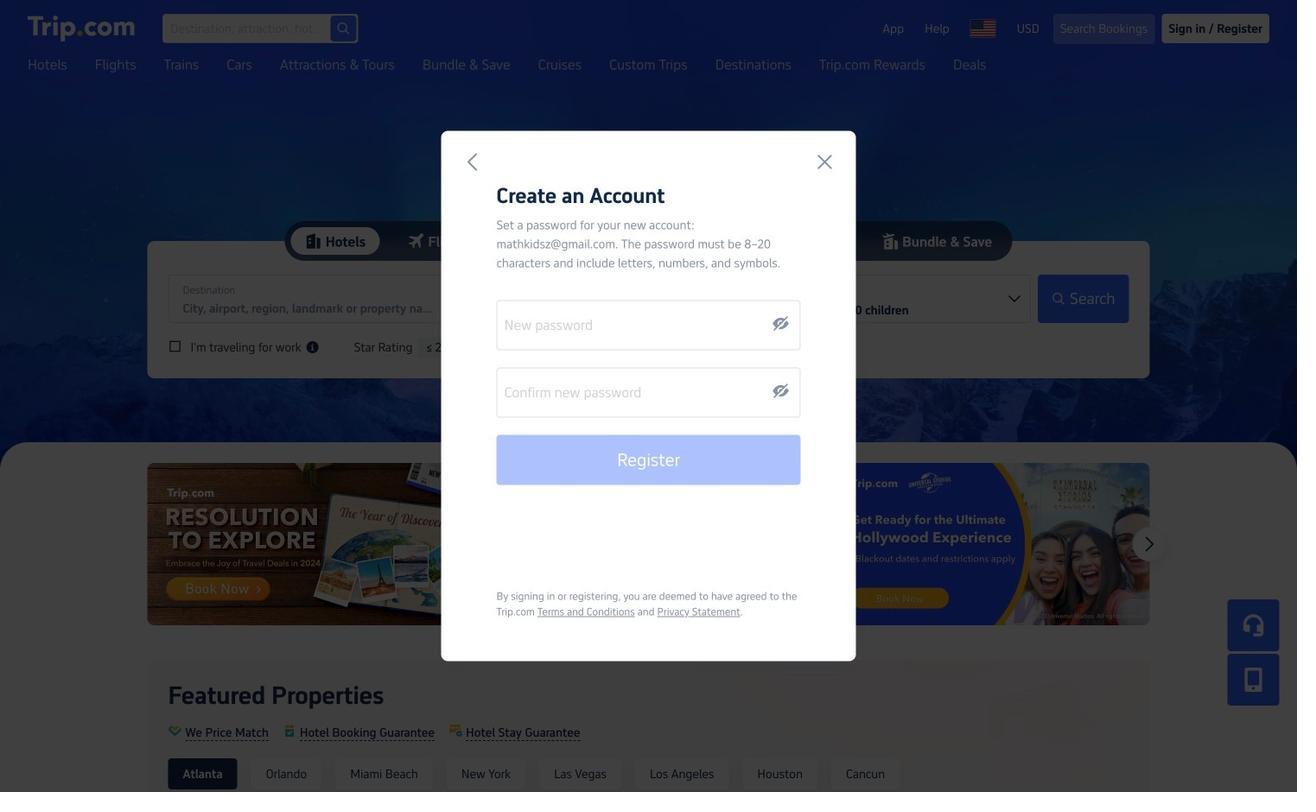 Task type: describe. For each thing, give the bounding box(es) containing it.
ic_new_star_line image
[[546, 339, 559, 357]]

checkbox image
[[168, 340, 182, 354]]

1 ic_new_star_line image from the left
[[493, 339, 506, 357]]

2 ic_new_star_line image from the left
[[599, 339, 611, 357]]

1 icon image from the left
[[168, 725, 182, 738]]

the year of discovery! image
[[147, 463, 473, 626]]

app image
[[1242, 668, 1266, 693]]

2 icon image from the left
[[283, 725, 296, 738]]

search image
[[331, 16, 357, 42]]

bogo esbo image
[[486, 463, 811, 626]]



Task type: locate. For each thing, give the bounding box(es) containing it.
service chat image
[[1242, 614, 1266, 638]]

3 icon image from the left
[[449, 725, 463, 738]]

ic_new_star_line image
[[493, 339, 506, 357], [599, 339, 611, 357]]

0 horizontal spatial icon image
[[168, 725, 182, 738]]

icon image
[[168, 725, 182, 738], [283, 725, 296, 738], [449, 725, 463, 738]]

2 horizontal spatial icon image
[[449, 725, 463, 738]]

0 horizontal spatial ic_new_star_line image
[[493, 339, 506, 357]]

universal studios hollywood image
[[825, 463, 1150, 626]]

ic_new_star_line image left ic_new_star_line icon
[[493, 339, 506, 357]]

ic_new_star_line image down new password password field
[[599, 339, 611, 357]]

Destination, attraction, hotel, etc field
[[163, 15, 332, 42]]

Confirm new password password field
[[505, 383, 759, 403]]

City, airport, region, landmark or property name text field
[[183, 276, 433, 321]]

1 horizontal spatial ic_new_star_line image
[[599, 339, 611, 357]]

New password password field
[[505, 315, 759, 336]]

ic_new_search_line image
[[1052, 292, 1066, 306]]

None text field
[[634, 276, 727, 323]]

None text field
[[473, 276, 565, 323]]

ic_new_info image
[[306, 337, 320, 358]]

1 horizontal spatial icon image
[[283, 725, 296, 738]]



Task type: vqa. For each thing, say whether or not it's contained in the screenshot.
Please enter an email address text box
no



